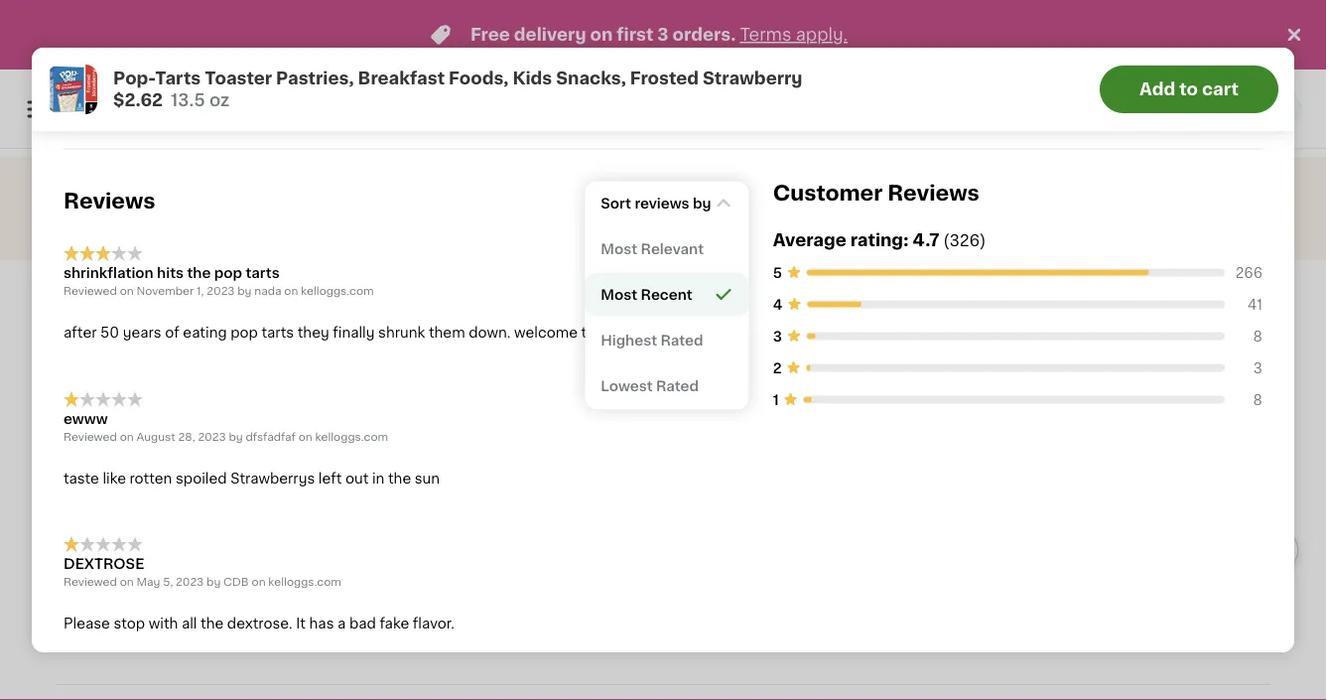 Task type: vqa. For each thing, say whether or not it's contained in the screenshot.
"Sales"
no



Task type: locate. For each thing, give the bounding box(es) containing it.
on up waffles,
[[120, 576, 134, 587]]

cart
[[1203, 81, 1239, 98]]

foods, inside pop-tarts toaster pastries, breakfast foods, kids snacks, frosted strawberry $2.62 13.5 oz
[[449, 70, 509, 87]]

the
[[187, 266, 211, 280], [388, 471, 411, 485], [201, 616, 224, 630]]

0 vertical spatial tarts
[[155, 70, 201, 87]]

the left sun
[[388, 471, 411, 485]]

2 vertical spatial 3
[[1254, 361, 1263, 375]]

reviewed inside ewww reviewed on august 28, 2023 by dfsfadfaf on kelloggs.com
[[64, 431, 117, 442]]

by left nada
[[238, 285, 252, 296]]

by inside button
[[693, 196, 712, 210]]

november
[[137, 285, 194, 296]]

dextrose reviewed on may 5, 2023 by cdb on kelloggs.com
[[64, 557, 341, 587]]

kelloggs.com up out
[[315, 431, 388, 442]]

on down shrinkflation
[[120, 285, 134, 296]]

3 up 2
[[773, 329, 782, 343]]

shrunk
[[378, 326, 425, 340]]

fake
[[380, 616, 409, 630]]

reviewed down dextrose on the left of page
[[64, 576, 117, 587]]

2 vertical spatial reviewed
[[64, 576, 117, 587]]

in right nutrient
[[1235, 74, 1245, 85]]

2023 right 1,
[[207, 285, 235, 296]]

strawberry for pop-tarts toaster pastries, breakfast foods, kids snacks, frosted strawberry $2.62 13.5 oz
[[703, 70, 803, 87]]

diet.
[[1147, 87, 1172, 98]]

1 vertical spatial strawberry
[[277, 620, 338, 631]]

rotten
[[130, 471, 172, 485]]

rated up lowest rated button
[[661, 333, 704, 347]]

a left day
[[987, 100, 994, 111]]

chef
[[397, 572, 423, 583]]

0 vertical spatial 2023
[[207, 285, 235, 296]]

all left 20+
[[1141, 371, 1157, 385]]

1 horizontal spatial 3
[[773, 329, 782, 343]]

chef boyardee spaghetti and meatballs canned food
[[388, 572, 488, 631]]

strawberry inside pop-tarts toaster pastries, breakfast foods, kids snacks, frosted strawberry $2.62 13.5 oz
[[703, 70, 803, 87]]

item carousel region
[[64, 428, 1299, 692]]

8 for 3
[[1254, 329, 1263, 343]]

1 vertical spatial reviewed
[[64, 431, 117, 442]]

rated inside button
[[661, 333, 704, 347]]

1 horizontal spatial of
[[984, 87, 996, 98]]

on right cdb at the bottom left of the page
[[252, 576, 266, 587]]

day
[[997, 100, 1017, 111]]

a down you
[[1108, 87, 1115, 98]]

all right "with"
[[182, 616, 197, 630]]

pastries, inside pop-tarts toaster pastries, breakfast foods, kids snacks, frosted strawberry $2.62 13.5 oz
[[276, 70, 354, 87]]

pastries,
[[276, 70, 354, 87], [234, 588, 281, 599]]

toaster up has
[[292, 572, 333, 583]]

0 horizontal spatial tarts
[[155, 70, 201, 87]]

toaster inside pop-tarts toaster pastries, breakfast foods, kids snacks, frosted strawberry
[[292, 572, 333, 583]]

1 horizontal spatial snacks,
[[556, 70, 626, 87]]

★★★★★ for dextrose
[[64, 537, 143, 552]]

1 horizontal spatial foods,
[[449, 70, 509, 87]]

kelloggs.com up it
[[269, 576, 341, 587]]

pastries, for pop-tarts toaster pastries, breakfast foods, kids snacks, frosted strawberry $2.62 13.5 oz
[[276, 70, 354, 87]]

0 horizontal spatial frosted
[[232, 620, 275, 631]]

1 vertical spatial kids
[[270, 604, 294, 615]]

results for "food"
[[56, 281, 327, 309]]

1 horizontal spatial breakfast
[[284, 588, 336, 599]]

0 vertical spatial the
[[187, 266, 211, 280]]

tarts
[[246, 266, 280, 280], [262, 326, 294, 340]]

breakfast inside pop-tarts toaster pastries, breakfast foods, kids snacks, frosted strawberry
[[284, 588, 336, 599]]

pop up results for "food"
[[214, 266, 242, 280]]

3 right the items
[[1254, 361, 1263, 375]]

directions
[[64, 46, 138, 60]]

snacks, inside pop-tarts toaster pastries, breakfast foods, kids snacks, frosted strawberry $2.62 13.5 oz
[[556, 70, 626, 87]]

0 horizontal spatial foods,
[[231, 604, 268, 615]]

toaster for pop-tarts toaster pastries, breakfast foods, kids snacks, frosted strawberry $2.62 13.5 oz
[[205, 70, 272, 87]]

1 horizontal spatial toaster
[[292, 572, 333, 583]]

you
[[1095, 74, 1116, 85]]

0 vertical spatial for
[[1062, 100, 1078, 111]]

0 vertical spatial of
[[984, 87, 996, 98]]

general
[[1080, 100, 1122, 111]]

by
[[693, 196, 712, 210], [238, 285, 252, 296], [229, 431, 243, 442], [207, 576, 221, 587]]

2 vertical spatial breakfast
[[135, 604, 187, 615]]

in right out
[[372, 471, 385, 485]]

kelloggs.com inside shrinkflation hits the pop tarts reviewed on november 1, 2023 by nada on kelloggs.com
[[301, 285, 374, 296]]

ready
[[64, 80, 109, 94]]

kids for pop-tarts toaster pastries, breakfast foods, kids snacks, frosted strawberry
[[270, 604, 294, 615]]

food
[[424, 620, 452, 631]]

value
[[1008, 74, 1038, 85]]

for inside 'the % daily value (dv) tells you how much a nutrient in a serving of food contributes to a daily diet. 2,000 calories a day is used for general nutrition advice.'
[[1062, 100, 1078, 111]]

2023 right 5,
[[176, 576, 204, 587]]

customer reviews
[[773, 183, 980, 204]]

by inside dextrose reviewed on may 5, 2023 by cdb on kelloggs.com
[[207, 576, 221, 587]]

by inside ewww reviewed on august 28, 2023 by dfsfadfaf on kelloggs.com
[[229, 431, 243, 442]]

1 horizontal spatial for
[[1062, 100, 1078, 111]]

0 vertical spatial most recent
[[617, 194, 709, 208]]

to up advice.
[[1180, 81, 1199, 98]]

canned
[[445, 604, 488, 615]]

1 vertical spatial for
[[177, 281, 220, 309]]

1 vertical spatial foods,
[[231, 604, 268, 615]]

0 vertical spatial strawberry
[[703, 70, 803, 87]]

0 horizontal spatial pop-
[[113, 70, 155, 87]]

1,
[[197, 285, 204, 296]]

much
[[1145, 74, 1176, 85]]

on left first
[[591, 26, 613, 43]]

of inside 'the % daily value (dv) tells you how much a nutrient in a serving of food contributes to a daily diet. 2,000 calories a day is used for general nutrition advice.'
[[984, 87, 996, 98]]

reviewed inside shrinkflation hits the pop tarts reviewed on november 1, 2023 by nada on kelloggs.com
[[64, 285, 117, 296]]

0 horizontal spatial kids
[[270, 604, 294, 615]]

0 vertical spatial snacks,
[[556, 70, 626, 87]]

2 horizontal spatial breakfast
[[358, 70, 445, 87]]

1 vertical spatial breakfast
[[284, 588, 336, 599]]

after
[[64, 326, 97, 340]]

dextrose.
[[227, 616, 293, 630]]

3 reviewed from the top
[[64, 576, 117, 587]]

41
[[1248, 297, 1263, 311]]

food,
[[87, 620, 118, 631]]

4.7
[[913, 231, 940, 248]]

3
[[658, 26, 669, 43], [773, 329, 782, 343], [1254, 361, 1263, 375]]

frosted for pop-tarts toaster pastries, breakfast foods, kids snacks, frosted strawberry $2.62 13.5 oz
[[630, 70, 699, 87]]

dextrose
[[64, 557, 144, 571]]

1 vertical spatial pastries,
[[234, 588, 281, 599]]

taste like rotten spoiled strawberrys left out in the sun
[[64, 471, 440, 485]]

0 vertical spatial rated
[[661, 333, 704, 347]]

1 vertical spatial most recent button
[[585, 273, 750, 316]]

1 vertical spatial snacks,
[[297, 604, 339, 615]]

view all 20+ items
[[1103, 371, 1232, 385]]

0 horizontal spatial strawberry
[[277, 620, 338, 631]]

kelloggs.com for has
[[269, 576, 341, 587]]

kelloggs.com up finally
[[301, 285, 374, 296]]

1 horizontal spatial in
[[1235, 74, 1245, 85]]

0 vertical spatial kids
[[513, 70, 552, 87]]

pop- up $2.62
[[113, 70, 155, 87]]

1 vertical spatial pop-
[[237, 572, 263, 583]]

limited time offer region
[[0, 0, 1283, 70]]

pastries, inside pop-tarts toaster pastries, breakfast foods, kids snacks, frosted strawberry
[[234, 588, 281, 599]]

direct
[[904, 192, 948, 206]]

breakfast inside kellogg's eggo frozen waffles, frozen breakfast, breakfast food, buttermilk
[[135, 604, 187, 615]]

0 vertical spatial most recent button
[[589, 185, 746, 217]]

pop right eating
[[231, 326, 258, 340]]

1 vertical spatial tarts
[[263, 572, 290, 583]]

1 vertical spatial toaster
[[292, 572, 333, 583]]

frozen right eggo
[[156, 572, 193, 583]]

1 vertical spatial in
[[372, 471, 385, 485]]

2 vertical spatial kelloggs.com
[[269, 576, 341, 587]]

strawberry inside pop-tarts toaster pastries, breakfast foods, kids snacks, frosted strawberry
[[277, 620, 338, 631]]

rated inside button
[[656, 379, 699, 393]]

pop-tarts toaster pastries, breakfast foods, kids snacks, frosted strawberry image
[[222, 437, 348, 562]]

kelloggs.com inside dextrose reviewed on may 5, 2023 by cdb on kelloggs.com
[[269, 576, 341, 587]]

meatballs
[[388, 604, 442, 615]]

snacks, down delivery
[[556, 70, 626, 87]]

reviewed for dextrose
[[64, 576, 117, 587]]

tells
[[1069, 74, 1092, 85]]

1 vertical spatial of
[[165, 326, 180, 340]]

2023 inside dextrose reviewed on may 5, 2023 by cdb on kelloggs.com
[[176, 576, 204, 587]]

★★★★★ for shrinkflation
[[64, 246, 143, 262]]

for down contributes
[[1062, 100, 1078, 111]]

to up general
[[1094, 87, 1106, 98]]

stop
[[114, 616, 145, 630]]

by left 'dfsfadfaf'
[[229, 431, 243, 442]]

reviewed down the ewww
[[64, 431, 117, 442]]

reviewed inside dextrose reviewed on may 5, 2023 by cdb on kelloggs.com
[[64, 576, 117, 587]]

pop inside shrinkflation hits the pop tarts reviewed on november 1, 2023 by nada on kelloggs.com
[[214, 266, 242, 280]]

they
[[298, 326, 329, 340]]

1 vertical spatial tarts
[[262, 326, 294, 340]]

strawberry
[[703, 70, 803, 87], [277, 620, 338, 631]]

cdb
[[224, 576, 249, 587]]

0 vertical spatial frosted
[[630, 70, 699, 87]]

results
[[56, 281, 170, 309]]

free
[[471, 26, 510, 43]]

toaster for pop-tarts toaster pastries, breakfast foods, kids snacks, frosted strawberry
[[292, 572, 333, 583]]

apply.
[[796, 26, 848, 43]]

foods, inside pop-tarts toaster pastries, breakfast foods, kids snacks, frosted strawberry
[[231, 604, 268, 615]]

1 reviewed from the top
[[64, 285, 117, 296]]

august
[[137, 431, 175, 442]]

frosted inside pop-tarts toaster pastries, breakfast foods, kids snacks, frosted strawberry $2.62 13.5 oz
[[630, 70, 699, 87]]

reviewed
[[64, 285, 117, 296], [64, 431, 117, 442], [64, 576, 117, 587]]

eggo
[[125, 572, 153, 583]]

1 horizontal spatial tarts
[[263, 572, 290, 583]]

frosted down cdb at the bottom left of the page
[[232, 620, 275, 631]]

them
[[429, 326, 465, 340]]

1 vertical spatial recent
[[641, 288, 693, 301]]

0 vertical spatial reviewed
[[64, 285, 117, 296]]

lowest rated
[[601, 379, 699, 393]]

0 horizontal spatial snacks,
[[297, 604, 339, 615]]

recent
[[657, 194, 709, 208], [641, 288, 693, 301]]

2023 inside shrinkflation hits the pop tarts reviewed on november 1, 2023 by nada on kelloggs.com
[[207, 285, 235, 296]]

kelloggs.com inside ewww reviewed on august 28, 2023 by dfsfadfaf on kelloggs.com
[[315, 431, 388, 442]]

0 vertical spatial all
[[657, 192, 673, 206]]

all right 'it's'
[[657, 192, 673, 206]]

1 horizontal spatial all
[[657, 192, 673, 206]]

2023
[[207, 285, 235, 296], [198, 431, 226, 442], [176, 576, 204, 587]]

for down hits
[[177, 281, 220, 309]]

tarts left "they" at the left top of page
[[262, 326, 294, 340]]

view
[[1103, 371, 1138, 385]]

0 horizontal spatial breakfast
[[135, 604, 187, 615]]

by left cdb at the bottom left of the page
[[207, 576, 221, 587]]

frozen down may
[[137, 588, 174, 599]]

2 horizontal spatial all
[[1141, 371, 1157, 385]]

1 horizontal spatial strawberry
[[703, 70, 803, 87]]

0 vertical spatial pop-
[[113, 70, 155, 87]]

kellogg's eggo frozen waffles, frozen breakfast, breakfast food, buttermilk image
[[70, 437, 195, 562]]

toaster inside pop-tarts toaster pastries, breakfast foods, kids snacks, frosted strawberry $2.62 13.5 oz
[[205, 70, 272, 87]]

in inside 'the % daily value (dv) tells you how much a nutrient in a serving of food contributes to a daily diet. 2,000 calories a day is used for general nutrition advice.'
[[1235, 74, 1245, 85]]

pop- up please stop with all the dextrose. it has a bad fake flavor.
[[237, 572, 263, 583]]

1 vertical spatial 2023
[[198, 431, 226, 442]]

1 8 from the top
[[1254, 329, 1263, 343]]

frosted inside pop-tarts toaster pastries, breakfast foods, kids snacks, frosted strawberry
[[232, 620, 275, 631]]

0 vertical spatial 8
[[1254, 329, 1263, 343]]

0 horizontal spatial of
[[165, 326, 180, 340]]

1 horizontal spatial pop-
[[237, 572, 263, 583]]

2 horizontal spatial 3
[[1254, 361, 1263, 375]]

2 reviewed from the top
[[64, 431, 117, 442]]

pop-tarts toaster pastries, breakfast foods, kids snacks, frosted strawberry button
[[217, 436, 354, 631]]

kids down delivery
[[513, 70, 552, 87]]

on inside limited time offer region
[[591, 26, 613, 43]]

50
[[100, 326, 119, 340]]

tarts inside pop-tarts toaster pastries, breakfast foods, kids snacks, frosted strawberry
[[263, 572, 290, 583]]

nutrient
[[1188, 74, 1232, 85]]

tarts for pop-tarts toaster pastries, breakfast foods, kids snacks, frosted strawberry $2.62 13.5 oz
[[155, 70, 201, 87]]

walmart show all 22 items element
[[139, 346, 1103, 366]]

2 vertical spatial the
[[201, 616, 224, 630]]

tarts
[[155, 70, 201, 87], [263, 572, 290, 583]]

0
[[1277, 102, 1287, 116]]

1 vertical spatial 8
[[1254, 393, 1263, 407]]

reviews up shrinkflation
[[64, 191, 155, 212]]

the left the dextrose. at left
[[201, 616, 224, 630]]

snacks, up has
[[297, 604, 339, 615]]

0 horizontal spatial all
[[182, 616, 197, 630]]

1 vertical spatial frosted
[[232, 620, 275, 631]]

by right reviews
[[693, 196, 712, 210]]

toaster up oz in the top left of the page
[[205, 70, 272, 87]]

0 vertical spatial 3
[[658, 26, 669, 43]]

0 horizontal spatial in
[[372, 471, 385, 485]]

2023 for ewww
[[198, 431, 226, 442]]

reviewed down shrinkflation
[[64, 285, 117, 296]]

kids inside pop-tarts toaster pastries, breakfast foods, kids snacks, frosted strawberry
[[270, 604, 294, 615]]

pop- inside pop-tarts toaster pastries, breakfast foods, kids snacks, frosted strawberry
[[237, 572, 263, 583]]

breakfast for pop-tarts toaster pastries, breakfast foods, kids snacks, frosted strawberry $2.62 13.5 oz
[[358, 70, 445, 87]]

sort
[[601, 196, 632, 210]]

toaster
[[205, 70, 272, 87], [292, 572, 333, 583]]

1 vertical spatial the
[[388, 471, 411, 485]]

2 8 from the top
[[1254, 393, 1263, 407]]

tarts up nada
[[246, 266, 280, 280]]

4
[[773, 297, 783, 311]]

kids inside pop-tarts toaster pastries, breakfast foods, kids snacks, frosted strawberry $2.62 13.5 oz
[[513, 70, 552, 87]]

capitalism
[[657, 326, 729, 340]]

calories
[[941, 100, 985, 111]]

snacks, inside pop-tarts toaster pastries, breakfast foods, kids snacks, frosted strawberry
[[297, 604, 339, 615]]

instacart logo image
[[68, 97, 187, 121]]

foods, for pop-tarts toaster pastries, breakfast foods, kids snacks, frosted strawberry
[[231, 604, 268, 615]]

tarts up the '13.5'
[[155, 70, 201, 87]]

rated down highest rated button
[[656, 379, 699, 393]]

of right years
[[165, 326, 180, 340]]

1 vertical spatial kelloggs.com
[[315, 431, 388, 442]]

1 horizontal spatial frosted
[[630, 70, 699, 87]]

1 horizontal spatial kids
[[513, 70, 552, 87]]

0 vertical spatial pop
[[214, 266, 242, 280]]

sort reviews by button
[[585, 181, 750, 225]]

of down daily
[[984, 87, 996, 98]]

tarts right cdb at the bottom left of the page
[[263, 572, 290, 583]]

2023 right 28,
[[198, 431, 226, 442]]

highest rated button
[[585, 318, 750, 362]]

reviews
[[888, 183, 980, 204], [64, 191, 155, 212]]

pop- inside pop-tarts toaster pastries, breakfast foods, kids snacks, frosted strawberry $2.62 13.5 oz
[[113, 70, 155, 87]]

★★★★★ for ewww
[[64, 391, 143, 407]]

0 vertical spatial most
[[617, 194, 654, 208]]

3g
[[978, 42, 992, 53]]

foods, up please stop with all the dextrose. it has a bad fake flavor.
[[231, 604, 268, 615]]

most recent button
[[589, 185, 746, 217], [585, 273, 750, 316]]

2 vertical spatial 2023
[[176, 576, 204, 587]]

kids up the dextrose. at left
[[270, 604, 294, 615]]

reviewed for ewww
[[64, 431, 117, 442]]

the up 1,
[[187, 266, 211, 280]]

the inside shrinkflation hits the pop tarts reviewed on november 1, 2023 by nada on kelloggs.com
[[187, 266, 211, 280]]

most inside "button"
[[601, 242, 638, 256]]

1 vertical spatial most
[[601, 242, 638, 256]]

to left eat
[[112, 80, 127, 94]]

out
[[346, 471, 369, 485]]

0 horizontal spatial 3
[[658, 26, 669, 43]]

3 right first
[[658, 26, 669, 43]]

tarts inside pop-tarts toaster pastries, breakfast foods, kids snacks, frosted strawberry $2.62 13.5 oz
[[155, 70, 201, 87]]

frosted down free delivery on first 3 orders. terms apply.
[[630, 70, 699, 87]]

foods, down free on the top
[[449, 70, 509, 87]]

0 vertical spatial toaster
[[205, 70, 272, 87]]

0 vertical spatial pastries,
[[276, 70, 354, 87]]

1 vertical spatial rated
[[656, 379, 699, 393]]

a right cart
[[1248, 74, 1254, 85]]

0 vertical spatial breakfast
[[358, 70, 445, 87]]

breakfast
[[358, 70, 445, 87], [284, 588, 336, 599], [135, 604, 187, 615]]

0 vertical spatial kelloggs.com
[[301, 285, 374, 296]]

ewww
[[64, 411, 108, 425]]

0 vertical spatial in
[[1235, 74, 1245, 85]]

pop-tarts toaster pastries, breakfast foods, kids snacks, frosted strawberry
[[231, 572, 339, 631]]

0 vertical spatial tarts
[[246, 266, 280, 280]]

breakfast inside pop-tarts toaster pastries, breakfast foods, kids snacks, frosted strawberry $2.62 13.5 oz
[[358, 70, 445, 87]]

finally
[[333, 326, 375, 340]]

0 horizontal spatial toaster
[[205, 70, 272, 87]]

0 vertical spatial foods,
[[449, 70, 509, 87]]

1 vertical spatial all
[[1141, 371, 1157, 385]]

contributes
[[1027, 87, 1091, 98]]

2023 inside ewww reviewed on august 28, 2023 by dfsfadfaf on kelloggs.com
[[198, 431, 226, 442]]

2
[[773, 361, 782, 375]]

reviews up 4.7
[[888, 183, 980, 204]]

of
[[984, 87, 996, 98], [165, 326, 180, 340]]

5
[[773, 266, 783, 280]]

1 horizontal spatial reviews
[[888, 183, 980, 204]]



Task type: describe. For each thing, give the bounding box(es) containing it.
protein 3g
[[932, 42, 992, 53]]

1 vertical spatial frozen
[[137, 588, 174, 599]]

1 vertical spatial 3
[[773, 329, 782, 343]]

on right 'dfsfadfaf'
[[299, 431, 313, 442]]

waffles,
[[90, 588, 134, 599]]

20+
[[1161, 371, 1188, 385]]

8 for 1
[[1254, 393, 1263, 407]]

boyardee
[[426, 572, 479, 583]]

items
[[1191, 371, 1232, 385]]

all for view
[[1141, 371, 1157, 385]]

0 button
[[1238, 89, 1303, 129]]

nada
[[254, 285, 282, 296]]

hits
[[157, 266, 184, 280]]

"food"
[[227, 281, 327, 309]]

oz
[[210, 92, 230, 109]]

rated for lowest rated
[[656, 379, 699, 393]]

to left modern
[[582, 326, 596, 340]]

1 vertical spatial pop
[[231, 326, 258, 340]]

breakfast for pop-tarts toaster pastries, breakfast foods, kids snacks, frosted strawberry
[[284, 588, 336, 599]]

highest rated
[[601, 333, 704, 347]]

daily
[[977, 74, 1005, 85]]

relevant
[[641, 242, 704, 256]]

sort reviews by
[[601, 196, 712, 210]]

shrinkflation hits the pop tarts reviewed on november 1, 2023 by nada on kelloggs.com
[[64, 266, 374, 296]]

reviews
[[635, 196, 690, 210]]

it
[[296, 616, 306, 630]]

strawberrys
[[231, 471, 315, 485]]

2023 for dextrose
[[176, 576, 204, 587]]

dfsfadfaf
[[246, 431, 296, 442]]

%
[[964, 74, 974, 85]]

snacks, for pop-tarts toaster pastries, breakfast foods, kids snacks, frosted strawberry
[[297, 604, 339, 615]]

kelloggs.com for in
[[315, 431, 388, 442]]

tarts inside shrinkflation hits the pop tarts reviewed on november 1, 2023 by nada on kelloggs.com
[[246, 266, 280, 280]]

nutrition
[[1125, 100, 1172, 111]]

it's all local
[[631, 192, 711, 206]]

with
[[149, 616, 178, 630]]

1 vertical spatial most recent
[[601, 288, 693, 301]]

13.5
[[171, 92, 205, 109]]

and
[[456, 588, 476, 599]]

eating
[[183, 326, 227, 340]]

has
[[309, 616, 334, 630]]

pastries, for pop-tarts toaster pastries, breakfast foods, kids snacks, frosted strawberry
[[234, 588, 281, 599]]

after 50 years of eating pop tarts they finally shrunk them down. welcome to modern capitalism
[[64, 326, 729, 340]]

foods, for pop-tarts toaster pastries, breakfast foods, kids snacks, frosted strawberry $2.62 13.5 oz
[[449, 70, 509, 87]]

0 horizontal spatial reviews
[[64, 191, 155, 212]]

the
[[941, 74, 961, 85]]

$2.62
[[113, 92, 163, 109]]

taste
[[64, 471, 99, 485]]

pop- for pop-tarts toaster pastries, breakfast foods, kids snacks, frosted strawberry
[[237, 572, 263, 583]]

2 vertical spatial most
[[601, 288, 638, 301]]

snacks, for pop-tarts toaster pastries, breakfast foods, kids snacks, frosted strawberry $2.62 13.5 oz
[[556, 70, 626, 87]]

spaghetti
[[400, 588, 453, 599]]

is
[[1020, 100, 1029, 111]]

kellogg's eggo frozen waffles, frozen breakfast, breakfast food, buttermilk button
[[64, 436, 201, 631]]

sun
[[415, 471, 440, 485]]

it's
[[631, 192, 654, 206]]

average
[[773, 231, 847, 248]]

free delivery on first 3 orders. terms apply.
[[471, 26, 848, 43]]

1
[[773, 393, 779, 407]]

direct chat
[[904, 192, 984, 206]]

3 inside limited time offer region
[[658, 26, 669, 43]]

customer
[[773, 183, 883, 204]]

0 vertical spatial recent
[[657, 194, 709, 208]]

strawberry for pop-tarts toaster pastries, breakfast foods, kids snacks, frosted strawberry
[[277, 620, 338, 631]]

please stop with all the dextrose. it has a bad fake flavor.
[[64, 616, 455, 630]]

a up 2,000
[[1179, 74, 1186, 85]]

years
[[123, 326, 162, 340]]

please
[[64, 616, 110, 630]]

2,000
[[1175, 87, 1208, 98]]

flavor.
[[413, 616, 455, 630]]

tarts for pop-tarts toaster pastries, breakfast foods, kids snacks, frosted strawberry
[[263, 572, 290, 583]]

orders.
[[673, 26, 736, 43]]

by inside shrinkflation hits the pop tarts reviewed on november 1, 2023 by nada on kelloggs.com
[[238, 285, 252, 296]]

kids for pop-tarts toaster pastries, breakfast foods, kids snacks, frosted strawberry $2.62 13.5 oz
[[513, 70, 552, 87]]

5,
[[163, 576, 173, 587]]

add
[[1140, 81, 1176, 98]]

protein
[[932, 42, 975, 53]]

0 vertical spatial frozen
[[156, 572, 193, 583]]

average rating: 4.7 (326)
[[773, 231, 987, 248]]

shrinkflation
[[64, 266, 154, 280]]

to inside button
[[1180, 81, 1199, 98]]

eat
[[130, 80, 153, 94]]

0 horizontal spatial for
[[177, 281, 220, 309]]

2 vertical spatial all
[[182, 616, 197, 630]]

frosted for pop-tarts toaster pastries, breakfast foods, kids snacks, frosted strawberry
[[232, 620, 275, 631]]

ready to eat
[[64, 80, 153, 94]]

terms
[[740, 26, 792, 43]]

kellogg's eggo frozen waffles, frozen breakfast, breakfast food, buttermilk
[[71, 572, 193, 631]]

28,
[[178, 431, 195, 442]]

266
[[1236, 266, 1263, 280]]

down.
[[469, 326, 511, 340]]

all for it's
[[657, 192, 673, 206]]

pop- for pop-tarts toaster pastries, breakfast foods, kids snacks, frosted strawberry $2.62 13.5 oz
[[113, 70, 155, 87]]

food
[[999, 87, 1024, 98]]

on right nada
[[284, 285, 298, 296]]

daily
[[1118, 87, 1145, 98]]

chef boyardee spaghetti and meatballs canned food image
[[375, 437, 501, 562]]

a right has
[[338, 616, 346, 630]]

most relevant
[[601, 242, 704, 256]]

chef boyardee spaghetti and meatballs canned food button
[[369, 436, 507, 631]]

(dv)
[[1041, 74, 1066, 85]]

rated for highest rated
[[661, 333, 704, 347]]

bad
[[349, 616, 376, 630]]

welcome
[[514, 326, 578, 340]]

to inside 'the % daily value (dv) tells you how much a nutrient in a serving of food contributes to a daily diet. 2,000 calories a day is used for general nutrition advice.'
[[1094, 87, 1106, 98]]

local
[[677, 192, 711, 206]]

on left august
[[120, 431, 134, 442]]

add to cart
[[1140, 81, 1239, 98]]



